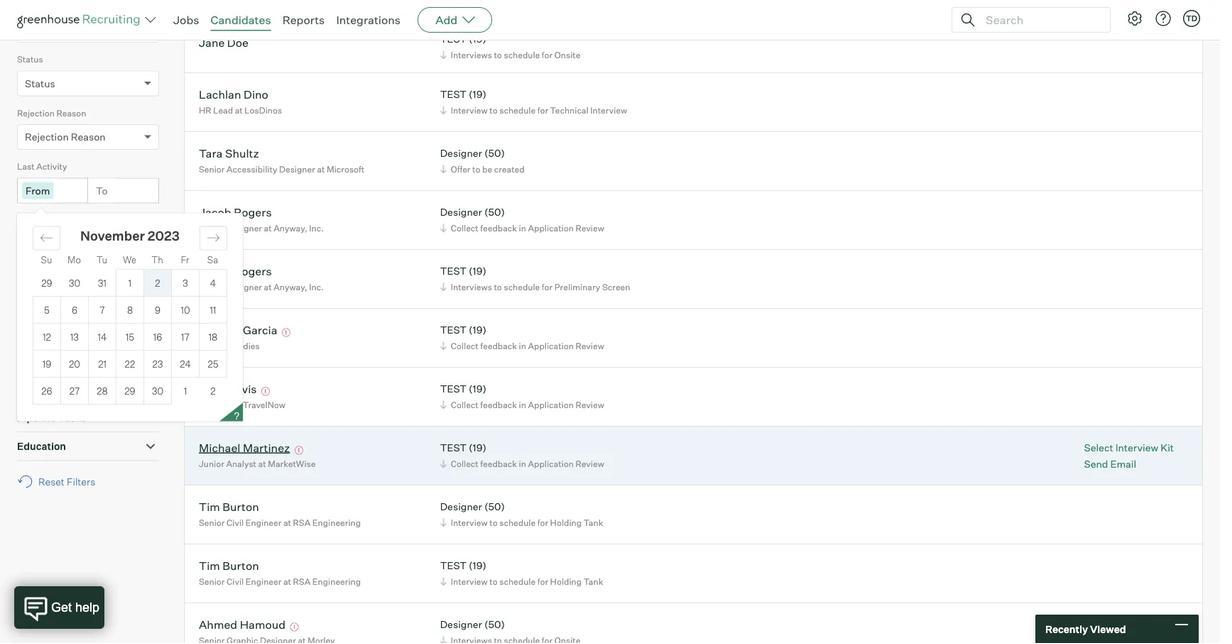 Task type: describe. For each thing, give the bounding box(es) containing it.
director at travelnow
[[199, 400, 286, 410]]

4 in from the top
[[519, 459, 526, 469]]

23
[[152, 359, 163, 370]]

31
[[98, 277, 106, 289]]

rogers for test
[[234, 264, 272, 278]]

4 review from the top
[[576, 459, 605, 469]]

at up ahmed hamoud has been in onsite for more than 21 days image
[[283, 577, 291, 587]]

schedule for test (19) interviews to schedule for onsite
[[504, 50, 540, 60]]

applied on
[[17, 215, 61, 226]]

on for hired on
[[41, 269, 53, 279]]

at down martinez
[[258, 459, 266, 469]]

interview for designer (50) interview to schedule for holding tank
[[451, 518, 488, 528]]

tim burton link for test
[[199, 559, 259, 575]]

at down marketwise on the left bottom
[[283, 518, 291, 528]]

td button
[[1181, 7, 1204, 30]]

tag
[[75, 24, 92, 36]]

3 test (19) collect feedback in application review from the top
[[440, 442, 605, 469]]

from for applied
[[26, 238, 50, 251]]

tim burton senior civil engineer at rsa engineering for test (19)
[[199, 559, 361, 587]]

0 vertical spatial 29
[[41, 277, 52, 289]]

duplicates
[[100, 323, 144, 334]]

technical
[[550, 105, 589, 116]]

collect for director at travelnow
[[451, 400, 479, 410]]

inc. for designer (50)
[[309, 223, 324, 234]]

collect feedback in application review link for michael garcia
[[438, 339, 608, 353]]

tara shultz senior accessibility designer at microsoft
[[199, 146, 365, 175]]

ahmed hamoud link
[[199, 618, 286, 634]]

(19) for hr lead at losdinos
[[469, 88, 487, 101]]

(19) for ux/ui designer at anyway, inc.
[[469, 265, 487, 278]]

1 vertical spatial 2 button
[[199, 378, 227, 405]]

rogers for designer
[[234, 205, 272, 219]]

to for designer (50) offer to be created
[[473, 164, 481, 175]]

test for cto at foodies
[[440, 324, 467, 337]]

td
[[1187, 14, 1198, 23]]

1 vertical spatial status
[[25, 77, 55, 90]]

25
[[208, 359, 219, 370]]

21
[[98, 359, 106, 370]]

at up the ?
[[233, 400, 241, 410]]

tu
[[97, 255, 107, 266]]

application for director at travelnow
[[528, 400, 574, 410]]

schedule for test (19) interview to schedule for holding tank
[[500, 577, 536, 587]]

0 vertical spatial rejection reason
[[17, 108, 86, 118]]

civil for designer (50)
[[227, 518, 244, 528]]

test (19) interview to schedule for technical interview
[[440, 88, 628, 116]]

for for test (19) interviews to schedule for preliminary screen
[[542, 282, 553, 293]]

interview for test (19) interview to schedule for holding tank
[[451, 577, 488, 587]]

jobs
[[173, 13, 199, 27]]

interview to schedule for holding tank link for (50)
[[438, 516, 607, 530]]

17 button
[[172, 324, 199, 350]]

9 button
[[144, 297, 171, 323]]

1 from from the top
[[26, 185, 50, 197]]

28 button
[[89, 378, 116, 404]]

1 horizontal spatial 30 button
[[144, 378, 171, 404]]

td button
[[1184, 10, 1201, 27]]

hamoud
[[240, 618, 286, 632]]

to for hired on
[[96, 292, 108, 304]]

for for test (19) interview to schedule for technical interview
[[538, 105, 549, 116]]

education
[[17, 441, 66, 453]]

test (19) interviews to schedule for preliminary screen
[[440, 265, 631, 293]]

to for applied on
[[96, 238, 108, 251]]

interviews to schedule for onsite link
[[438, 48, 584, 62]]

4 button
[[200, 270, 227, 296]]

integrations link
[[336, 13, 401, 27]]

22 button
[[117, 351, 144, 377]]

1 for top 1 button
[[128, 278, 132, 289]]

at inside lachlan dino hr lead at losdinos
[[235, 105, 243, 116]]

recently
[[1046, 623, 1089, 636]]

junior analyst at marketwise
[[199, 459, 316, 469]]

for for designer (50) interview to schedule for holding tank
[[538, 518, 549, 528]]

test for senior civil engineer at rsa engineering
[[440, 560, 467, 572]]

hr
[[199, 105, 211, 116]]

24 button
[[172, 351, 199, 377]]

collect for cto at foodies
[[451, 341, 479, 352]]

civil for test (19)
[[227, 577, 244, 587]]

jane for jane doe
[[199, 35, 225, 50]]

(19) for senior civil engineer at rsa engineering
[[469, 560, 487, 572]]

8 button
[[117, 297, 144, 323]]

engineer for test (19)
[[246, 577, 282, 587]]

11 button
[[200, 297, 227, 323]]

designer inside designer (50) offer to be created
[[440, 147, 482, 160]]

be
[[483, 164, 493, 175]]

at inside tara shultz senior accessibility designer at microsoft
[[317, 164, 325, 175]]

anyway, for designer
[[274, 223, 307, 234]]

to for test (19) interviews to schedule for preliminary screen
[[494, 282, 502, 293]]

jobs link
[[173, 13, 199, 27]]

10 button
[[172, 297, 199, 323]]

20 button
[[61, 351, 88, 377]]

candidate tag
[[25, 24, 92, 36]]

23 button
[[144, 351, 171, 377]]

3 button
[[172, 270, 199, 296]]

test inside test (19) interviews to schedule for onsite
[[440, 33, 467, 45]]

viewed
[[1091, 623, 1127, 636]]

hired on
[[17, 269, 53, 279]]

on for applied on
[[50, 215, 61, 226]]

application for ux/ui designer at anyway, inc.
[[528, 223, 574, 234]]

17
[[181, 332, 190, 343]]

jacob rogers link for designer
[[199, 205, 272, 221]]

1 vertical spatial rejection reason
[[25, 131, 106, 143]]

4
[[210, 278, 216, 289]]

move forward to switch to the next month. image
[[207, 231, 220, 245]]

november 2023
[[80, 228, 180, 244]]

test (19) collect feedback in application review for michael garcia
[[440, 324, 605, 352]]

to for test (19) interviews to schedule for onsite
[[494, 50, 502, 60]]

rejection reason element
[[17, 106, 159, 160]]

candidate
[[25, 24, 73, 36]]

november
[[80, 228, 145, 244]]

sa
[[207, 255, 218, 266]]

jacob rogers link for test
[[199, 264, 272, 280]]

3
[[183, 278, 188, 289]]

show
[[35, 323, 58, 334]]

reset filters
[[38, 476, 95, 488]]

(19) for cto at foodies
[[469, 324, 487, 337]]

pipeline tasks
[[17, 412, 87, 424]]

12 button
[[33, 324, 60, 350]]

lachlan
[[199, 87, 241, 101]]

lachlan dino hr lead at losdinos
[[199, 87, 282, 116]]

marketwise
[[268, 459, 316, 469]]

losdinos
[[245, 105, 282, 116]]

activity
[[36, 161, 67, 172]]

michael for michael garcia
[[199, 323, 241, 337]]

accessibility
[[227, 164, 277, 175]]

senior for test (19) interview to schedule for holding tank
[[199, 577, 225, 587]]

tank for (50)
[[584, 518, 604, 528]]

integrations
[[336, 13, 401, 27]]

davis
[[227, 382, 257, 396]]

applied
[[17, 215, 48, 226]]

(19) inside test (19) interviews to schedule for onsite
[[469, 33, 487, 45]]

cto
[[199, 341, 217, 352]]

created
[[494, 164, 525, 175]]

jane doe link
[[199, 35, 249, 52]]

interviews for test (19) interviews to schedule for onsite
[[451, 50, 492, 60]]

19 button
[[33, 351, 60, 377]]

in for ux/ui designer at anyway, inc.
[[519, 223, 526, 234]]

shultz
[[225, 146, 259, 160]]

21 button
[[89, 351, 116, 377]]

test for hr lead at losdinos
[[440, 88, 467, 101]]

1 vertical spatial 29
[[125, 386, 135, 397]]

offer
[[451, 164, 471, 175]]

move backward to switch to the previous month. image
[[40, 231, 53, 245]]

4 application from the top
[[528, 459, 574, 469]]

candidates link
[[211, 13, 271, 27]]

to for test (19) interview to schedule for holding tank
[[490, 577, 498, 587]]

reports
[[283, 13, 325, 27]]

designer inside the designer (50) collect feedback in application review
[[440, 206, 482, 219]]

1 horizontal spatial 1 button
[[172, 378, 199, 405]]

designer (50) interview to schedule for holding tank
[[440, 501, 604, 528]]

22
[[125, 359, 135, 370]]

tara shultz link
[[199, 146, 259, 162]]

michael garcia has been in application review for more than 5 days image
[[280, 329, 293, 337]]

0 vertical spatial reason
[[57, 108, 86, 118]]

1 vertical spatial rejection
[[25, 131, 69, 143]]

jane doe
[[199, 35, 249, 50]]

ahmed hamoud
[[199, 618, 286, 632]]

engineering for designer
[[313, 518, 361, 528]]

tim for test
[[199, 559, 220, 573]]

4 feedback from the top
[[481, 459, 517, 469]]

last
[[17, 161, 35, 172]]



Task type: vqa. For each thing, say whether or not it's contained in the screenshot.
Internal to the left
no



Task type: locate. For each thing, give the bounding box(es) containing it.
2 michael from the top
[[199, 441, 241, 455]]

jacob rogers ux/ui designer at anyway, inc. up 'garcia'
[[199, 264, 324, 293]]

30 button down 23 button
[[144, 378, 171, 404]]

0 vertical spatial rogers
[[234, 205, 272, 219]]

michael garcia link
[[199, 323, 278, 339]]

1 vertical spatial engineering
[[313, 577, 361, 587]]

2 interview to schedule for holding tank link from the top
[[438, 575, 607, 589]]

holding for (19)
[[550, 577, 582, 587]]

1 vertical spatial test (19) collect feedback in application review
[[440, 383, 605, 410]]

designer inside tara shultz senior accessibility designer at microsoft
[[279, 164, 315, 175]]

2 to from the top
[[96, 238, 108, 251]]

0 vertical spatial 1 button
[[117, 270, 144, 296]]

travelnow
[[243, 400, 286, 410]]

4 (19) from the top
[[469, 324, 487, 337]]

1 horizontal spatial 2 button
[[199, 378, 227, 405]]

0 vertical spatial 30
[[69, 277, 80, 289]]

interview to schedule for holding tank link up test (19) interview to schedule for holding tank on the left of the page
[[438, 516, 607, 530]]

1 vertical spatial tim
[[199, 559, 220, 573]]

1 rsa from the top
[[293, 518, 311, 528]]

2 tim burton link from the top
[[199, 559, 259, 575]]

collect feedback in application review link for jane davis
[[438, 398, 608, 412]]

1 jane from the top
[[199, 35, 225, 50]]

4 (50) from the top
[[485, 619, 505, 631]]

to inside designer (50) interview to schedule for holding tank
[[490, 518, 498, 528]]

anyway, down tara shultz senior accessibility designer at microsoft
[[274, 223, 307, 234]]

on
[[50, 215, 61, 226], [41, 269, 53, 279]]

to inside designer (50) offer to be created
[[473, 164, 481, 175]]

2 tim from the top
[[199, 559, 220, 573]]

schedule inside designer (50) interview to schedule for holding tank
[[500, 518, 536, 528]]

designer (50)
[[440, 619, 505, 631]]

we
[[123, 255, 136, 266]]

feedback for cto at foodies
[[481, 341, 517, 352]]

30
[[69, 277, 80, 289], [152, 386, 164, 397]]

application
[[528, 223, 574, 234], [528, 341, 574, 352], [528, 400, 574, 410], [528, 459, 574, 469]]

2
[[155, 278, 160, 289], [211, 386, 216, 397]]

jacob up move forward to switch to the next month. icon
[[199, 205, 231, 219]]

0 vertical spatial 2
[[155, 278, 160, 289]]

michael martinez link
[[199, 441, 290, 457]]

1 vertical spatial interview to schedule for holding tank link
[[438, 575, 607, 589]]

0 horizontal spatial 2 button
[[144, 270, 171, 296]]

schedule for designer (50) interview to schedule for holding tank
[[500, 518, 536, 528]]

schedule up test (19) interview to schedule for holding tank on the left of the page
[[500, 518, 536, 528]]

to inside test (19) interviews to schedule for onsite
[[494, 50, 502, 60]]

schedule left "preliminary"
[[504, 282, 540, 293]]

3 application from the top
[[528, 400, 574, 410]]

recently viewed
[[1046, 623, 1127, 636]]

at right lead
[[235, 105, 243, 116]]

interviews for test (19) interviews to schedule for preliminary screen
[[451, 282, 492, 293]]

jane davis
[[199, 382, 257, 396]]

anyway, up the michael garcia has been in application review for more than 5 days icon at the bottom
[[274, 282, 307, 293]]

0 vertical spatial tank
[[584, 518, 604, 528]]

interview for test (19) interview to schedule for technical interview
[[451, 105, 488, 116]]

senior inside tara shultz senior accessibility designer at microsoft
[[199, 164, 225, 175]]

0 vertical spatial rejection
[[17, 108, 55, 118]]

ahmed hamoud has been in onsite for more than 21 days image
[[288, 624, 301, 632]]

0 vertical spatial on
[[50, 215, 61, 226]]

burton down analyst
[[223, 500, 259, 514]]

ux/ui for designer (50)
[[199, 223, 224, 234]]

schedule left technical
[[500, 105, 536, 116]]

Search text field
[[983, 10, 1098, 30]]

senior down tara
[[199, 164, 225, 175]]

candidates
[[211, 13, 271, 27]]

2 for the top 2 button
[[155, 278, 160, 289]]

0 vertical spatial tim
[[199, 500, 220, 514]]

to
[[494, 50, 502, 60], [490, 105, 498, 116], [473, 164, 481, 175], [494, 282, 502, 293], [490, 518, 498, 528], [490, 577, 498, 587]]

for left "preliminary"
[[542, 282, 553, 293]]

14 button
[[89, 324, 116, 350]]

0 vertical spatial 30 button
[[61, 270, 88, 296]]

0 vertical spatial michael
[[199, 323, 241, 337]]

in for cto at foodies
[[519, 341, 526, 352]]

tim burton senior civil engineer at rsa engineering up "hamoud"
[[199, 559, 361, 587]]

jane inside jane doe link
[[199, 35, 225, 50]]

(50) for jacob rogers
[[485, 206, 505, 219]]

3 collect from the top
[[451, 400, 479, 410]]

to up 7
[[96, 292, 108, 304]]

source
[[17, 354, 51, 367]]

reset
[[38, 476, 65, 488]]

(50) inside designer (50) interview to schedule for holding tank
[[485, 501, 505, 514]]

1 vertical spatial on
[[41, 269, 53, 279]]

28
[[97, 386, 108, 397]]

application for cto at foodies
[[528, 341, 574, 352]]

29 right hired
[[41, 277, 52, 289]]

lead
[[213, 105, 233, 116]]

1 collect from the top
[[451, 223, 479, 234]]

show potential duplicates
[[35, 323, 144, 334]]

(50) inside designer (50) offer to be created
[[485, 147, 505, 160]]

1 vertical spatial jacob
[[199, 264, 231, 278]]

tim burton senior civil engineer at rsa engineering down marketwise on the left bottom
[[199, 500, 361, 528]]

1 rogers from the top
[[234, 205, 272, 219]]

2 tim burton senior civil engineer at rsa engineering from the top
[[199, 559, 361, 587]]

1 for 1 button to the right
[[184, 386, 187, 397]]

2 (50) from the top
[[485, 206, 505, 219]]

?
[[234, 410, 239, 422]]

michael for michael martinez
[[199, 441, 241, 455]]

18
[[209, 332, 218, 343]]

1 down 24 "button"
[[184, 386, 187, 397]]

1 vertical spatial reason
[[71, 131, 106, 143]]

2 jacob rogers ux/ui designer at anyway, inc. from the top
[[199, 264, 324, 293]]

1 vertical spatial rsa
[[293, 577, 311, 587]]

(19) inside test (19) interviews to schedule for preliminary screen
[[469, 265, 487, 278]]

schedule inside test (19) interview to schedule for holding tank
[[500, 577, 536, 587]]

to inside test (19) interview to schedule for technical interview
[[490, 105, 498, 116]]

2 senior from the top
[[199, 518, 225, 528]]

0 vertical spatial tim burton link
[[199, 500, 259, 516]]

1 tank from the top
[[584, 518, 604, 528]]

jacob rogers ux/ui designer at anyway, inc. for test
[[199, 264, 324, 293]]

to for last activity
[[96, 185, 108, 197]]

ahmed
[[199, 618, 237, 632]]

0 horizontal spatial 29 button
[[33, 270, 61, 296]]

1 horizontal spatial 29 button
[[117, 378, 144, 404]]

2 button
[[144, 270, 171, 296], [199, 378, 227, 405]]

2 anyway, from the top
[[274, 282, 307, 293]]

1 vertical spatial jacob rogers link
[[199, 264, 272, 280]]

screen
[[603, 282, 631, 293]]

2 test from the top
[[440, 88, 467, 101]]

2 review from the top
[[576, 341, 605, 352]]

onsite
[[555, 50, 581, 60]]

30 down 23 button
[[152, 386, 164, 397]]

3 review from the top
[[576, 400, 605, 410]]

2 vertical spatial to
[[96, 292, 108, 304]]

in for director at travelnow
[[519, 400, 526, 410]]

1 button down "we"
[[117, 270, 144, 296]]

designer inside designer (50) interview to schedule for holding tank
[[440, 501, 482, 514]]

2 vertical spatial test (19) collect feedback in application review
[[440, 442, 605, 469]]

1 engineer from the top
[[246, 518, 282, 528]]

jacob for designer
[[199, 205, 231, 219]]

test (19) interview to schedule for holding tank
[[440, 560, 604, 587]]

jacob rogers ux/ui designer at anyway, inc. for designer
[[199, 205, 324, 234]]

test inside test (19) interviews to schedule for preliminary screen
[[440, 265, 467, 278]]

1 vertical spatial michael
[[199, 441, 241, 455]]

collect inside the designer (50) collect feedback in application review
[[451, 223, 479, 234]]

in
[[519, 223, 526, 234], [519, 341, 526, 352], [519, 400, 526, 410], [519, 459, 526, 469]]

schedule for test (19) interview to schedule for technical interview
[[500, 105, 536, 116]]

interview inside designer (50) interview to schedule for holding tank
[[451, 518, 488, 528]]

7 test from the top
[[440, 560, 467, 572]]

martinez
[[243, 441, 290, 455]]

1 horizontal spatial 30
[[152, 386, 164, 397]]

2 engineering from the top
[[313, 577, 361, 587]]

24
[[180, 359, 191, 370]]

rogers down accessibility
[[234, 205, 272, 219]]

jacob rogers ux/ui designer at anyway, inc. down accessibility
[[199, 205, 324, 234]]

collect feedback in application review link for michael martinez
[[438, 457, 608, 471]]

0 vertical spatial burton
[[223, 500, 259, 514]]

0 vertical spatial from
[[26, 185, 50, 197]]

30 down mo
[[69, 277, 80, 289]]

6 test from the top
[[440, 442, 467, 455]]

michael
[[199, 323, 241, 337], [199, 441, 241, 455]]

rejection reason down status element
[[17, 108, 86, 118]]

2 down th
[[155, 278, 160, 289]]

1 down "we"
[[128, 278, 132, 289]]

3 senior from the top
[[199, 577, 225, 587]]

0 vertical spatial holding
[[550, 518, 582, 528]]

from up su
[[26, 238, 50, 251]]

29 button down su
[[33, 270, 61, 296]]

preliminary
[[555, 282, 601, 293]]

schedule inside test (19) interview to schedule for technical interview
[[500, 105, 536, 116]]

0 horizontal spatial 30 button
[[61, 270, 88, 296]]

michael martinez has been in application review for more than 5 days image
[[293, 447, 305, 455]]

1 vertical spatial inc.
[[309, 282, 324, 293]]

for inside test (19) interview to schedule for holding tank
[[538, 577, 549, 587]]

collect feedback in application review link
[[438, 221, 608, 235], [438, 339, 608, 353], [438, 398, 608, 412], [438, 457, 608, 471]]

cto at foodies
[[199, 341, 260, 352]]

1 tim burton link from the top
[[199, 500, 259, 516]]

3 from from the top
[[26, 292, 50, 304]]

26 button
[[33, 378, 60, 404]]

2 up director
[[211, 386, 216, 397]]

pipeline
[[17, 412, 56, 424]]

schedule for test (19) interviews to schedule for preliminary screen
[[504, 282, 540, 293]]

to up the tu
[[96, 238, 108, 251]]

civil down analyst
[[227, 518, 244, 528]]

0 vertical spatial ux/ui
[[199, 223, 224, 234]]

2 holding from the top
[[550, 577, 582, 587]]

test inside test (19) interview to schedule for technical interview
[[440, 88, 467, 101]]

rejection reason up activity
[[25, 131, 106, 143]]

0 vertical spatial tim burton senior civil engineer at rsa engineering
[[199, 500, 361, 528]]

1 vertical spatial from
[[26, 238, 50, 251]]

responsibility
[[17, 383, 86, 396]]

14
[[98, 332, 107, 343]]

0 vertical spatial status
[[17, 54, 43, 65]]

6
[[72, 305, 77, 316]]

test for ux/ui designer at anyway, inc.
[[440, 265, 467, 278]]

1 michael from the top
[[199, 323, 241, 337]]

30 button down mo
[[61, 270, 88, 296]]

review for director at travelnow
[[576, 400, 605, 410]]

1 test (19) collect feedback in application review from the top
[[440, 324, 605, 352]]

1 vertical spatial to
[[96, 238, 108, 251]]

mo
[[68, 255, 81, 266]]

0 horizontal spatial 2
[[155, 278, 160, 289]]

holding inside test (19) interview to schedule for holding tank
[[550, 577, 582, 587]]

0 vertical spatial jacob rogers link
[[199, 205, 272, 221]]

feedback for ux/ui designer at anyway, inc.
[[481, 223, 517, 234]]

1 application from the top
[[528, 223, 574, 234]]

jacob for test
[[199, 264, 231, 278]]

senior down junior
[[199, 518, 225, 528]]

1 senior from the top
[[199, 164, 225, 175]]

tim burton link down analyst
[[199, 500, 259, 516]]

1 vertical spatial senior
[[199, 518, 225, 528]]

ux/ui up sa
[[199, 223, 224, 234]]

1 vertical spatial anyway,
[[274, 282, 307, 293]]

2 for bottommost 2 button
[[211, 386, 216, 397]]

2 (19) from the top
[[469, 88, 487, 101]]

analyst
[[226, 459, 257, 469]]

1 vertical spatial rogers
[[234, 264, 272, 278]]

3 feedback from the top
[[481, 400, 517, 410]]

16 button
[[144, 324, 171, 350]]

1 vertical spatial jane
[[199, 382, 225, 396]]

for left technical
[[538, 105, 549, 116]]

burton for test (19)
[[223, 559, 259, 573]]

jane davis has been in application review for more than 5 days image
[[259, 388, 272, 396]]

rogers
[[234, 205, 272, 219], [234, 264, 272, 278]]

schedule inside test (19) interviews to schedule for onsite
[[504, 50, 540, 60]]

1 tim burton senior civil engineer at rsa engineering from the top
[[199, 500, 361, 528]]

0 vertical spatial inc.
[[309, 223, 324, 234]]

6 (19) from the top
[[469, 442, 487, 455]]

jane left doe
[[199, 35, 225, 50]]

10
[[181, 305, 190, 316]]

test for director at travelnow
[[440, 383, 467, 396]]

3 test from the top
[[440, 265, 467, 278]]

1 vertical spatial 2
[[211, 386, 216, 397]]

tim down junior
[[199, 500, 220, 514]]

1 vertical spatial interviews
[[451, 282, 492, 293]]

1 interviews from the top
[[451, 50, 492, 60]]

for inside test (19) interviews to schedule for preliminary screen
[[542, 282, 553, 293]]

15 button
[[117, 324, 144, 350]]

engineering for test
[[313, 577, 361, 587]]

1 burton from the top
[[223, 500, 259, 514]]

1 vertical spatial engineer
[[246, 577, 282, 587]]

interviews to schedule for preliminary screen link
[[438, 280, 634, 294]]

1 vertical spatial 30 button
[[144, 378, 171, 404]]

2 in from the top
[[519, 341, 526, 352]]

to for test (19) interview to schedule for technical interview
[[490, 105, 498, 116]]

jacob rogers link down move forward to switch to the next month. icon
[[199, 264, 272, 280]]

1 ux/ui from the top
[[199, 223, 224, 234]]

0 vertical spatial to
[[96, 185, 108, 197]]

2 inc. from the top
[[309, 282, 324, 293]]

1 vertical spatial ux/ui
[[199, 282, 224, 293]]

th
[[152, 255, 163, 266]]

fr
[[181, 255, 189, 266]]

interview to schedule for holding tank link for (19)
[[438, 575, 607, 589]]

jacob
[[199, 205, 231, 219], [199, 264, 231, 278]]

2 button down th
[[144, 270, 171, 296]]

reports link
[[283, 13, 325, 27]]

1 holding from the top
[[550, 518, 582, 528]]

ux/ui for test (19)
[[199, 282, 224, 293]]

1 vertical spatial 30
[[152, 386, 164, 397]]

tank for (19)
[[584, 577, 604, 587]]

5 test from the top
[[440, 383, 467, 396]]

tim up "ahmed" on the left of the page
[[199, 559, 220, 573]]

2 jane from the top
[[199, 382, 225, 396]]

1 vertical spatial tim burton senior civil engineer at rsa engineering
[[199, 559, 361, 587]]

doe
[[227, 35, 249, 50]]

interviews inside test (19) interviews to schedule for preliminary screen
[[451, 282, 492, 293]]

review for ux/ui designer at anyway, inc.
[[576, 223, 605, 234]]

engineer up "hamoud"
[[246, 577, 282, 587]]

8
[[127, 305, 133, 316]]

to for designer (50) interview to schedule for holding tank
[[490, 518, 498, 528]]

for left the onsite
[[542, 50, 553, 60]]

senior for designer (50) offer to be created
[[199, 164, 225, 175]]

interview
[[451, 105, 488, 116], [591, 105, 628, 116], [451, 518, 488, 528], [451, 577, 488, 587]]

senior up "ahmed" on the left of the page
[[199, 577, 225, 587]]

(19) for director at travelnow
[[469, 383, 487, 396]]

rejection
[[17, 108, 55, 118], [25, 131, 69, 143]]

5 (19) from the top
[[469, 383, 487, 396]]

4 collect feedback in application review link from the top
[[438, 457, 608, 471]]

2 tank from the top
[[584, 577, 604, 587]]

civil up ahmed hamoud at the bottom left
[[227, 577, 244, 587]]

1 vertical spatial burton
[[223, 559, 259, 573]]

0 vertical spatial 2 button
[[144, 270, 171, 296]]

feedback for director at travelnow
[[481, 400, 517, 410]]

0 vertical spatial engineer
[[246, 518, 282, 528]]

2 application from the top
[[528, 341, 574, 352]]

candidate tag element
[[17, 0, 159, 53]]

0 vertical spatial interviews
[[451, 50, 492, 60]]

tim burton senior civil engineer at rsa engineering
[[199, 500, 361, 528], [199, 559, 361, 587]]

ux/ui up 11
[[199, 282, 224, 293]]

jane up director
[[199, 382, 225, 396]]

for inside test (19) interviews to schedule for onsite
[[542, 50, 553, 60]]

4 collect from the top
[[451, 459, 479, 469]]

2 burton from the top
[[223, 559, 259, 573]]

2 interviews from the top
[[451, 282, 492, 293]]

3 to from the top
[[96, 292, 108, 304]]

3 collect feedback in application review link from the top
[[438, 398, 608, 412]]

3 (50) from the top
[[485, 501, 505, 514]]

for for test (19) interview to schedule for holding tank
[[538, 577, 549, 587]]

0 vertical spatial rsa
[[293, 518, 311, 528]]

michael martinez
[[199, 441, 290, 455]]

at right 18
[[219, 341, 227, 352]]

burton for designer (50)
[[223, 500, 259, 514]]

configure image
[[1127, 10, 1144, 27]]

rsa for test (19)
[[293, 577, 311, 587]]

tim for designer
[[199, 500, 220, 514]]

jane
[[199, 35, 225, 50], [199, 382, 225, 396]]

0 vertical spatial jane
[[199, 35, 225, 50]]

at
[[235, 105, 243, 116], [317, 164, 325, 175], [264, 223, 272, 234], [264, 282, 272, 293], [219, 341, 227, 352], [233, 400, 241, 410], [258, 459, 266, 469], [283, 518, 291, 528], [283, 577, 291, 587]]

from up the 5
[[26, 292, 50, 304]]

2 collect from the top
[[451, 341, 479, 352]]

at right move forward to switch to the next month. icon
[[264, 223, 272, 234]]

13 button
[[61, 324, 88, 350]]

last activity
[[17, 161, 67, 172]]

collect
[[451, 223, 479, 234], [451, 341, 479, 352], [451, 400, 479, 410], [451, 459, 479, 469]]

0 vertical spatial senior
[[199, 164, 225, 175]]

1 feedback from the top
[[481, 223, 517, 234]]

rsa for designer (50)
[[293, 518, 311, 528]]

rsa up ahmed hamoud has been in onsite for more than 21 days image
[[293, 577, 311, 587]]

(50) for tara shultz
[[485, 147, 505, 160]]

2 civil from the top
[[227, 577, 244, 587]]

schedule left the onsite
[[504, 50, 540, 60]]

tank inside test (19) interview to schedule for holding tank
[[584, 577, 604, 587]]

rogers right 4 button
[[234, 264, 272, 278]]

jacob rogers link up move forward to switch to the next month. icon
[[199, 205, 272, 221]]

jacob right "fr" on the left top of the page
[[199, 264, 231, 278]]

rsa down marketwise on the left bottom
[[293, 518, 311, 528]]

schedule up designer (50)
[[500, 577, 536, 587]]

7 (19) from the top
[[469, 560, 487, 572]]

1 jacob rogers ux/ui designer at anyway, inc. from the top
[[199, 205, 324, 234]]

4 test from the top
[[440, 324, 467, 337]]

1 collect feedback in application review link from the top
[[438, 221, 608, 235]]

1 vertical spatial 29 button
[[117, 378, 144, 404]]

1 civil from the top
[[227, 518, 244, 528]]

2 rogers from the top
[[234, 264, 272, 278]]

2 button down 25 "button"
[[199, 378, 227, 405]]

1 inc. from the top
[[309, 223, 324, 234]]

jane inside jane davis link
[[199, 382, 225, 396]]

engineer for designer (50)
[[246, 518, 282, 528]]

0 horizontal spatial 1
[[128, 278, 132, 289]]

1 in from the top
[[519, 223, 526, 234]]

2 ux/ui from the top
[[199, 282, 224, 293]]

2 engineer from the top
[[246, 577, 282, 587]]

tim burton link up "ahmed" on the left of the page
[[199, 559, 259, 575]]

27
[[69, 386, 80, 397]]

from for hired
[[26, 292, 50, 304]]

1 vertical spatial tim burton link
[[199, 559, 259, 575]]

test inside test (19) interview to schedule for holding tank
[[440, 560, 467, 572]]

0 vertical spatial jacob rogers ux/ui designer at anyway, inc.
[[199, 205, 324, 234]]

1 vertical spatial 1 button
[[172, 378, 199, 405]]

1 (19) from the top
[[469, 33, 487, 45]]

29 button down 22 button
[[117, 378, 144, 404]]

burton up ahmed hamoud at the bottom left
[[223, 559, 259, 573]]

13
[[70, 332, 79, 343]]

jane for jane davis
[[199, 382, 225, 396]]

(19) inside test (19) interview to schedule for holding tank
[[469, 560, 487, 572]]

to inside test (19) interview to schedule for holding tank
[[490, 577, 498, 587]]

1 jacob from the top
[[199, 205, 231, 219]]

senior for designer (50) interview to schedule for holding tank
[[199, 518, 225, 528]]

2 feedback from the top
[[481, 341, 517, 352]]

to inside test (19) interviews to schedule for preliminary screen
[[494, 282, 502, 293]]

29 down 22 button
[[125, 386, 135, 397]]

feedback inside the designer (50) collect feedback in application review
[[481, 223, 517, 234]]

november 2023 region
[[17, 214, 663, 432]]

1 interview to schedule for holding tank link from the top
[[438, 516, 607, 530]]

interview inside test (19) interview to schedule for holding tank
[[451, 577, 488, 587]]

(50) inside the designer (50) collect feedback in application review
[[485, 206, 505, 219]]

1 horizontal spatial 2
[[211, 386, 216, 397]]

tank inside designer (50) interview to schedule for holding tank
[[584, 518, 604, 528]]

1 vertical spatial civil
[[227, 577, 244, 587]]

for up test (19) interview to schedule for holding tank on the left of the page
[[538, 518, 549, 528]]

designer (50) collect feedback in application review
[[440, 206, 605, 234]]

1 engineering from the top
[[313, 518, 361, 528]]

3 in from the top
[[519, 400, 526, 410]]

offer to be created link
[[438, 162, 528, 176]]

at left microsoft
[[317, 164, 325, 175]]

(19) inside test (19) interview to schedule for technical interview
[[469, 88, 487, 101]]

1 vertical spatial holding
[[550, 577, 582, 587]]

from down last activity
[[26, 185, 50, 197]]

at up 'garcia'
[[264, 282, 272, 293]]

0 horizontal spatial 29
[[41, 277, 52, 289]]

michael up junior
[[199, 441, 241, 455]]

tim burton link for designer
[[199, 500, 259, 516]]

on up move backward to switch to the previous month. image at the left top
[[50, 215, 61, 226]]

tim burton senior civil engineer at rsa engineering for designer (50)
[[199, 500, 361, 528]]

2 test (19) collect feedback in application review from the top
[[440, 383, 605, 410]]

engineer down the junior analyst at marketwise
[[246, 518, 282, 528]]

0 vertical spatial 29 button
[[33, 270, 61, 296]]

0 horizontal spatial 30
[[69, 277, 80, 289]]

application inside the designer (50) collect feedback in application review
[[528, 223, 574, 234]]

0 horizontal spatial 1 button
[[117, 270, 144, 296]]

interview to schedule for holding tank link up designer (50)
[[438, 575, 607, 589]]

1 (50) from the top
[[485, 147, 505, 160]]

jacob rogers link
[[199, 205, 272, 221], [199, 264, 272, 280]]

1 button down 24 "button"
[[172, 378, 199, 405]]

0 vertical spatial engineering
[[313, 518, 361, 528]]

review inside the designer (50) collect feedback in application review
[[576, 223, 605, 234]]

holding for (50)
[[550, 518, 582, 528]]

civil
[[227, 518, 244, 528], [227, 577, 244, 587]]

0 vertical spatial 1
[[128, 278, 132, 289]]

2 jacob rogers link from the top
[[199, 264, 272, 280]]

add button
[[418, 7, 493, 33]]

2 vertical spatial senior
[[199, 577, 225, 587]]

tim burton link
[[199, 500, 259, 516], [199, 559, 259, 575]]

1 vertical spatial tank
[[584, 577, 604, 587]]

0 vertical spatial anyway,
[[274, 223, 307, 234]]

0 vertical spatial civil
[[227, 518, 244, 528]]

collect for ux/ui designer at anyway, inc.
[[451, 223, 479, 234]]

0 vertical spatial jacob
[[199, 205, 231, 219]]

1 horizontal spatial 29
[[125, 386, 135, 397]]

(50) for tim burton
[[485, 501, 505, 514]]

1 horizontal spatial 1
[[184, 386, 187, 397]]

for
[[542, 50, 553, 60], [538, 105, 549, 116], [542, 282, 553, 293], [538, 518, 549, 528], [538, 577, 549, 587]]

on down su
[[41, 269, 53, 279]]

inc. for test (19)
[[309, 282, 324, 293]]

for inside designer (50) interview to schedule for holding tank
[[538, 518, 549, 528]]

in inside the designer (50) collect feedback in application review
[[519, 223, 526, 234]]

review for cto at foodies
[[576, 341, 605, 352]]

2 rsa from the top
[[293, 577, 311, 587]]

3 (19) from the top
[[469, 265, 487, 278]]

0 vertical spatial test (19) collect feedback in application review
[[440, 324, 605, 352]]

2 collect feedback in application review link from the top
[[438, 339, 608, 353]]

michael up cto at foodies
[[199, 323, 241, 337]]

1 anyway, from the top
[[274, 223, 307, 234]]

1 tim from the top
[[199, 500, 220, 514]]

0 vertical spatial interview to schedule for holding tank link
[[438, 516, 607, 530]]

anyway, for test
[[274, 282, 307, 293]]

filters
[[67, 476, 95, 488]]

1 review from the top
[[576, 223, 605, 234]]

rsa
[[293, 518, 311, 528], [293, 577, 311, 587]]

potential
[[60, 323, 98, 334]]

tara
[[199, 146, 223, 160]]

interviews inside test (19) interviews to schedule for onsite
[[451, 50, 492, 60]]

2 from from the top
[[26, 238, 50, 251]]

to
[[96, 185, 108, 197], [96, 238, 108, 251], [96, 292, 108, 304]]

to up the november
[[96, 185, 108, 197]]

add
[[436, 13, 458, 27]]

for down designer (50) interview to schedule for holding tank
[[538, 577, 549, 587]]

director
[[199, 400, 232, 410]]

2 vertical spatial from
[[26, 292, 50, 304]]

1 jacob rogers link from the top
[[199, 205, 272, 221]]

schedule inside test (19) interviews to schedule for preliminary screen
[[504, 282, 540, 293]]

1 vertical spatial 1
[[184, 386, 187, 397]]

status element
[[17, 53, 159, 106]]

test (19) collect feedback in application review
[[440, 324, 605, 352], [440, 383, 605, 410], [440, 442, 605, 469]]

for for test (19) interviews to schedule for onsite
[[542, 50, 553, 60]]

1 to from the top
[[96, 185, 108, 197]]

2 jacob from the top
[[199, 264, 231, 278]]

1 test from the top
[[440, 33, 467, 45]]

1 vertical spatial jacob rogers ux/ui designer at anyway, inc.
[[199, 264, 324, 293]]

greenhouse recruiting image
[[17, 11, 145, 28]]

for inside test (19) interview to schedule for technical interview
[[538, 105, 549, 116]]

holding inside designer (50) interview to schedule for holding tank
[[550, 518, 582, 528]]



